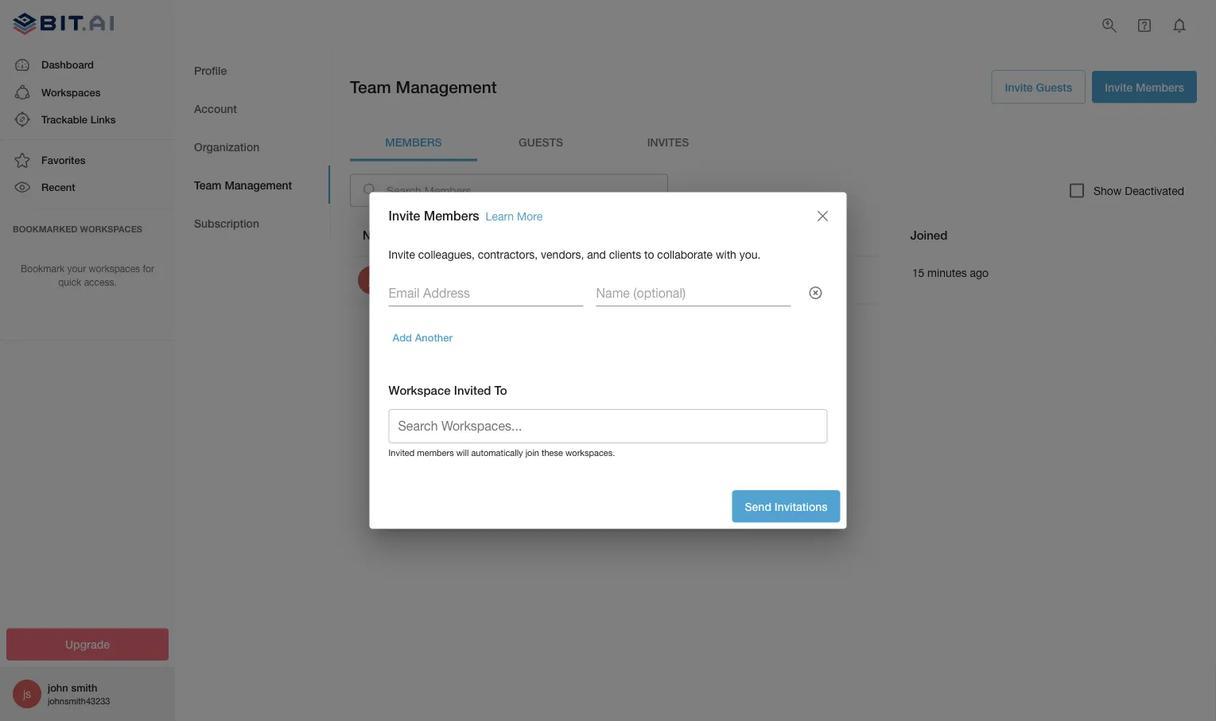 Task type: describe. For each thing, give the bounding box(es) containing it.
your
[[67, 263, 86, 274]]

join
[[526, 447, 540, 458]]

0 vertical spatial team
[[350, 77, 391, 97]]

tab list containing profile
[[175, 51, 330, 242]]

invite guests
[[1006, 80, 1073, 94]]

access.
[[84, 276, 117, 288]]

js for js johnsmith43233@gmail.com
[[368, 273, 377, 287]]

john smith johnsmith43233
[[48, 681, 110, 706]]

0 vertical spatial invited
[[454, 383, 491, 397]]

ago
[[971, 266, 989, 279]]

invites
[[648, 136, 690, 149]]

search
[[398, 418, 438, 433]]

invite members
[[1106, 80, 1185, 94]]

trackable links
[[41, 113, 116, 125]]

invite members button
[[1093, 71, 1198, 103]]

bookmarked
[[13, 224, 78, 234]]

recent button
[[0, 174, 175, 201]]

members
[[417, 447, 454, 458]]

account link
[[175, 89, 330, 127]]

15
[[913, 266, 925, 279]]

1 vertical spatial team management
[[194, 178, 292, 191]]

for
[[143, 263, 154, 274]]

workspace
[[389, 383, 451, 397]]

invite members learn more
[[389, 208, 543, 223]]

collaborate
[[658, 247, 713, 260]]

you.
[[740, 247, 761, 260]]

15 minutes ago
[[913, 266, 989, 279]]

deactivated
[[1126, 184, 1185, 197]]

joined
[[911, 228, 948, 242]]

0 horizontal spatial management
[[225, 178, 292, 191]]

show deactivated
[[1094, 184, 1185, 197]]

invite for invite members learn more
[[389, 208, 421, 223]]

send invitations button
[[733, 490, 841, 523]]

js johnsmith43233@gmail.com
[[368, 273, 510, 294]]

profile link
[[175, 51, 330, 89]]

johnsmith43233
[[48, 696, 110, 706]]

organization
[[194, 140, 260, 153]]

trackable links button
[[0, 106, 175, 133]]

subscription link
[[175, 204, 330, 242]]

send invitations
[[745, 500, 828, 513]]

members
[[385, 136, 442, 149]]

bookmarked workspaces
[[13, 224, 142, 234]]

workspaces
[[89, 263, 140, 274]]

1 vertical spatial team
[[194, 178, 222, 191]]

trackable
[[41, 113, 88, 125]]



Task type: vqa. For each thing, say whether or not it's contained in the screenshot.
collaborate
yes



Task type: locate. For each thing, give the bounding box(es) containing it.
0 horizontal spatial js
[[23, 687, 31, 700]]

invite for invite guests
[[1006, 80, 1034, 94]]

management up members button
[[396, 77, 497, 97]]

another
[[415, 331, 453, 344]]

js for js
[[23, 687, 31, 700]]

1 horizontal spatial js
[[368, 273, 377, 287]]

favorites button
[[0, 147, 175, 174]]

team management up members button
[[350, 77, 497, 97]]

1 horizontal spatial tab list
[[350, 123, 1198, 161]]

add another button
[[389, 325, 457, 350]]

0 vertical spatial management
[[396, 77, 497, 97]]

0 horizontal spatial team management
[[194, 178, 292, 191]]

tab list
[[175, 51, 330, 242], [350, 123, 1198, 161]]

invite right guests
[[1106, 80, 1133, 94]]

learn more link
[[486, 210, 543, 223]]

johnsmith43233@gmail.com
[[400, 284, 510, 294]]

search workspaces...
[[398, 418, 522, 433]]

john
[[48, 681, 68, 694]]

vendors,
[[541, 247, 584, 260]]

0 horizontal spatial invited
[[389, 447, 415, 458]]

add
[[393, 331, 412, 344]]

js down the name
[[368, 273, 377, 287]]

management
[[396, 77, 497, 97], [225, 178, 292, 191]]

invited members will automatically join these workspaces.
[[389, 447, 615, 458]]

invite up the name
[[389, 208, 421, 223]]

dashboard
[[41, 59, 94, 71]]

invite members dialog
[[370, 192, 847, 529]]

clients
[[609, 247, 642, 260]]

add another
[[393, 331, 453, 344]]

Email Address text field
[[389, 281, 584, 306]]

invitations
[[775, 500, 828, 513]]

recent
[[41, 181, 75, 193]]

members button
[[350, 123, 478, 161]]

minutes
[[928, 266, 968, 279]]

invite
[[1006, 80, 1034, 94], [1106, 80, 1133, 94], [389, 208, 421, 223], [389, 247, 415, 260]]

invited
[[454, 383, 491, 397], [389, 447, 415, 458]]

organization link
[[175, 127, 330, 166]]

bookmark your workspaces for quick access.
[[21, 263, 154, 288]]

1 horizontal spatial team
[[350, 77, 391, 97]]

team management link
[[175, 166, 330, 204]]

members for invite members learn more
[[424, 208, 480, 223]]

name
[[363, 228, 395, 242]]

invite guests button
[[992, 70, 1087, 104]]

these
[[542, 447, 563, 458]]

team up subscription on the left
[[194, 178, 222, 191]]

upgrade
[[65, 638, 110, 651]]

management up subscription link
[[225, 178, 292, 191]]

will
[[457, 447, 469, 458]]

workspaces.
[[566, 447, 615, 458]]

members inside dialog
[[424, 208, 480, 223]]

profile
[[194, 63, 227, 77]]

dashboard button
[[0, 51, 175, 79]]

members inside button
[[1137, 80, 1185, 94]]

tab list containing members
[[350, 123, 1198, 161]]

invited left to at the left
[[454, 383, 491, 397]]

workspaces
[[80, 224, 142, 234]]

1 vertical spatial js
[[23, 687, 31, 700]]

0 vertical spatial team management
[[350, 77, 497, 97]]

invited down search
[[389, 447, 415, 458]]

and
[[588, 247, 606, 260]]

Search Members... search field
[[387, 174, 669, 207]]

show
[[1094, 184, 1123, 197]]

workspace invited to
[[389, 383, 508, 397]]

1 horizontal spatial invited
[[454, 383, 491, 397]]

favorites
[[41, 154, 85, 166]]

Name (optional) text field
[[597, 281, 792, 306]]

contractors,
[[478, 247, 538, 260]]

guests
[[519, 136, 563, 149]]

send
[[745, 500, 772, 513]]

invite for invite colleagues, contractors, vendors, and clients to collaborate with you.
[[389, 247, 415, 260]]

1 horizontal spatial management
[[396, 77, 497, 97]]

js left john
[[23, 687, 31, 700]]

js
[[368, 273, 377, 287], [23, 687, 31, 700]]

0 horizontal spatial members
[[424, 208, 480, 223]]

invite left guests
[[1006, 80, 1034, 94]]

js inside js johnsmith43233@gmail.com
[[368, 273, 377, 287]]

automatically
[[471, 447, 523, 458]]

to
[[495, 383, 508, 397]]

colleagues,
[[419, 247, 475, 260]]

0 horizontal spatial team
[[194, 178, 222, 191]]

0 vertical spatial js
[[368, 273, 377, 287]]

to
[[645, 247, 655, 260]]

invite for invite members
[[1106, 80, 1133, 94]]

invite colleagues, contractors, vendors, and clients to collaborate with you.
[[389, 247, 761, 260]]

1 vertical spatial management
[[225, 178, 292, 191]]

guests
[[1037, 80, 1073, 94]]

invites button
[[605, 123, 732, 161]]

subscription
[[194, 216, 259, 229]]

team management up subscription link
[[194, 178, 292, 191]]

members
[[1137, 80, 1185, 94], [424, 208, 480, 223]]

workspaces button
[[0, 79, 175, 106]]

0 horizontal spatial tab list
[[175, 51, 330, 242]]

members for invite members
[[1137, 80, 1185, 94]]

team management
[[350, 77, 497, 97], [194, 178, 292, 191]]

1 vertical spatial members
[[424, 208, 480, 223]]

upgrade button
[[6, 628, 169, 661]]

bookmark
[[21, 263, 65, 274]]

workspaces...
[[442, 418, 522, 433]]

workspaces
[[41, 86, 101, 98]]

team
[[350, 77, 391, 97], [194, 178, 222, 191]]

with
[[716, 247, 737, 260]]

smith
[[71, 681, 97, 694]]

more
[[517, 210, 543, 223]]

team up members
[[350, 77, 391, 97]]

invite down the name
[[389, 247, 415, 260]]

account
[[194, 102, 237, 115]]

quick
[[58, 276, 81, 288]]

links
[[90, 113, 116, 125]]

0 vertical spatial members
[[1137, 80, 1185, 94]]

1 horizontal spatial team management
[[350, 77, 497, 97]]

guests button
[[478, 123, 605, 161]]

1 horizontal spatial members
[[1137, 80, 1185, 94]]

learn
[[486, 210, 514, 223]]

1 vertical spatial invited
[[389, 447, 415, 458]]



